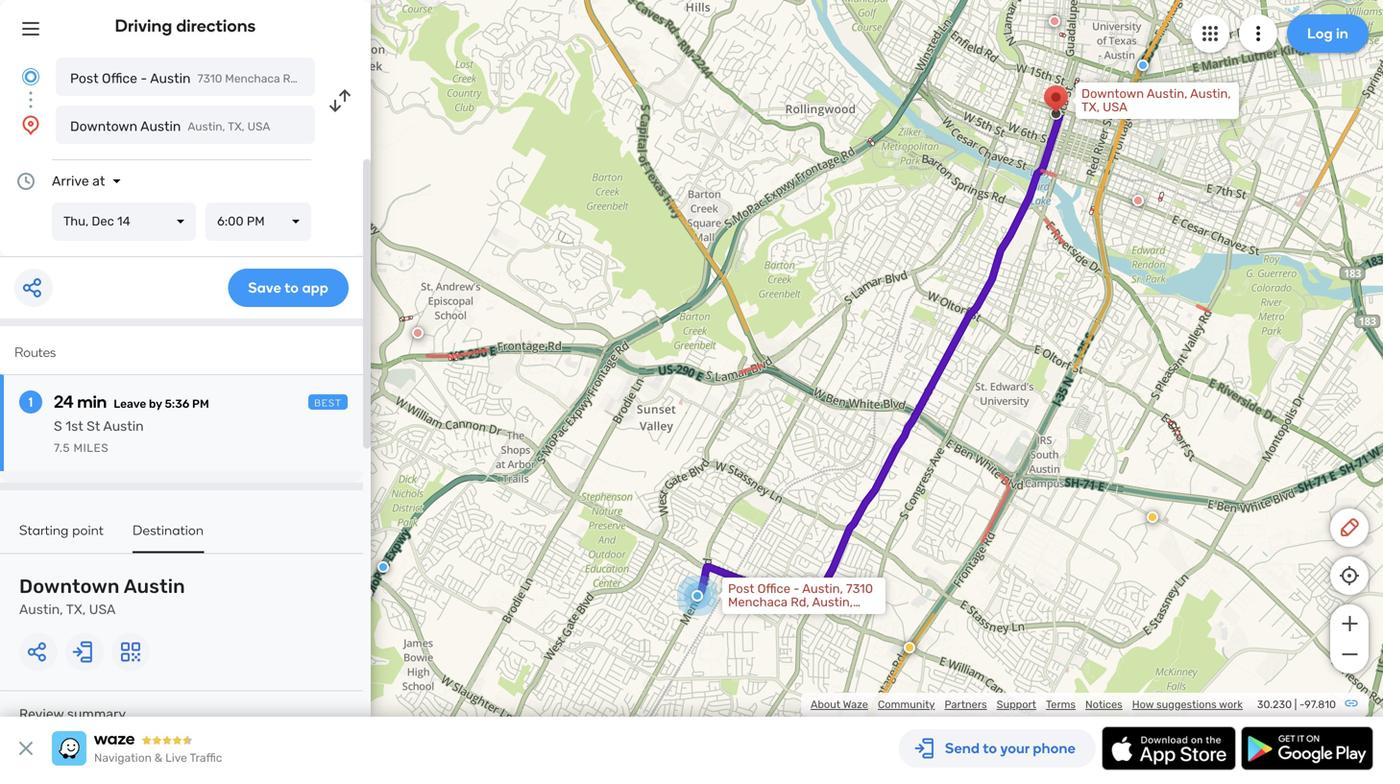 Task type: vqa. For each thing, say whether or not it's contained in the screenshot.
the topmost Bowery,
no



Task type: locate. For each thing, give the bounding box(es) containing it.
0 horizontal spatial road closed image
[[1049, 15, 1060, 27]]

1 vertical spatial downtown
[[70, 119, 137, 134]]

community link
[[878, 699, 935, 712]]

thu,
[[63, 214, 89, 229]]

1 vertical spatial office
[[757, 582, 790, 597]]

2 horizontal spatial tx,
[[1081, 100, 1100, 115]]

review summary
[[19, 707, 126, 723]]

pm right the 5:36
[[192, 398, 209, 411]]

s
[[54, 419, 62, 435]]

1 vertical spatial post
[[728, 582, 754, 597]]

1 vertical spatial downtown austin austin, tx, usa
[[19, 576, 185, 618]]

6:00 pm list box
[[206, 203, 311, 241]]

menchaca
[[728, 595, 788, 610]]

- for austin,
[[794, 582, 800, 597]]

1 horizontal spatial -
[[794, 582, 800, 597]]

0 horizontal spatial office
[[102, 71, 137, 86]]

- for 97.810
[[1300, 699, 1305, 712]]

post inside button
[[70, 71, 98, 86]]

summary
[[67, 707, 126, 723]]

1 horizontal spatial police image
[[377, 562, 389, 573]]

office for austin,
[[757, 582, 790, 597]]

austin inside s 1st st austin 7.5 miles
[[103, 419, 144, 435]]

downtown austin austin, tx, usa down point
[[19, 576, 185, 618]]

starting point
[[19, 522, 104, 539]]

0 vertical spatial downtown austin austin, tx, usa
[[70, 119, 270, 134]]

0 vertical spatial -
[[141, 71, 147, 86]]

2 vertical spatial usa
[[89, 602, 116, 618]]

downtown austin austin, tx, usa
[[70, 119, 270, 134], [19, 576, 185, 618]]

destination
[[133, 522, 204, 539]]

support
[[997, 699, 1036, 712]]

waze
[[843, 699, 868, 712]]

united
[[767, 609, 806, 624]]

1 horizontal spatial post
[[728, 582, 754, 597]]

st
[[87, 419, 100, 435]]

leave
[[114, 398, 146, 411]]

post for post office - austin
[[70, 71, 98, 86]]

0 horizontal spatial -
[[141, 71, 147, 86]]

how
[[1132, 699, 1154, 712]]

about waze community partners support terms notices how suggestions work
[[811, 699, 1243, 712]]

hazard image
[[904, 643, 915, 654]]

best
[[314, 398, 342, 409]]

partners link
[[945, 699, 987, 712]]

2 horizontal spatial police image
[[1137, 60, 1149, 71]]

dec
[[92, 214, 114, 229]]

work
[[1219, 699, 1243, 712]]

0 vertical spatial pm
[[247, 214, 265, 229]]

miles
[[73, 442, 109, 455]]

office inside post office - austin button
[[102, 71, 137, 86]]

arrive
[[52, 173, 89, 189]]

downtown austin austin, tx, usa down post office - austin button
[[70, 119, 270, 134]]

road closed image
[[1049, 15, 1060, 27], [1132, 195, 1144, 207]]

0 vertical spatial post
[[70, 71, 98, 86]]

review
[[19, 707, 64, 723]]

pm
[[247, 214, 265, 229], [192, 398, 209, 411]]

driving
[[115, 15, 172, 36]]

driving directions
[[115, 15, 256, 36]]

- inside button
[[141, 71, 147, 86]]

min
[[77, 392, 107, 413]]

terms
[[1046, 699, 1076, 712]]

starting point button
[[19, 522, 104, 552]]

office down the driving
[[102, 71, 137, 86]]

97.810
[[1305, 699, 1336, 712]]

s 1st st austin 7.5 miles
[[54, 419, 144, 455]]

austin inside post office - austin button
[[150, 71, 191, 86]]

0 horizontal spatial pm
[[192, 398, 209, 411]]

14
[[117, 214, 130, 229]]

texas,
[[728, 609, 764, 624]]

austin down "driving directions"
[[150, 71, 191, 86]]

- up the united
[[794, 582, 800, 597]]

1 vertical spatial tx,
[[228, 120, 245, 134]]

notices link
[[1085, 699, 1123, 712]]

starting
[[19, 522, 69, 539]]

1 horizontal spatial office
[[757, 582, 790, 597]]

austin down destination button
[[124, 576, 185, 598]]

zoom out image
[[1337, 644, 1361, 667]]

police image
[[1137, 60, 1149, 71], [377, 562, 389, 573], [361, 588, 373, 599]]

office inside post office - austin, 7310 menchaca rd, austin, texas, united states
[[757, 582, 790, 597]]

- down the driving
[[141, 71, 147, 86]]

2 horizontal spatial usa
[[1103, 100, 1128, 115]]

pm right 6:00
[[247, 214, 265, 229]]

2 vertical spatial police image
[[361, 588, 373, 599]]

office
[[102, 71, 137, 86], [757, 582, 790, 597]]

- for austin
[[141, 71, 147, 86]]

1 horizontal spatial tx,
[[228, 120, 245, 134]]

1 vertical spatial usa
[[247, 120, 270, 134]]

support link
[[997, 699, 1036, 712]]

1 vertical spatial police image
[[377, 562, 389, 573]]

downtown
[[1081, 86, 1144, 101], [70, 119, 137, 134], [19, 576, 120, 598]]

about
[[811, 699, 841, 712]]

0 vertical spatial office
[[102, 71, 137, 86]]

office left rd,
[[757, 582, 790, 597]]

usa inside downtown austin, austin, tx, usa
[[1103, 100, 1128, 115]]

austin,
[[1147, 86, 1187, 101], [1190, 86, 1231, 101], [188, 120, 225, 134], [802, 582, 843, 597], [812, 595, 853, 610], [19, 602, 63, 618]]

1 vertical spatial pm
[[192, 398, 209, 411]]

notices
[[1085, 699, 1123, 712]]

tx,
[[1081, 100, 1100, 115], [228, 120, 245, 134], [66, 602, 86, 618]]

0 vertical spatial tx,
[[1081, 100, 1100, 115]]

road closed image
[[412, 328, 424, 339]]

office for austin
[[102, 71, 137, 86]]

austin down leave
[[103, 419, 144, 435]]

thu, dec 14
[[63, 214, 130, 229]]

- right "|"
[[1300, 699, 1305, 712]]

directions
[[176, 15, 256, 36]]

2 vertical spatial -
[[1300, 699, 1305, 712]]

30.230
[[1257, 699, 1292, 712]]

0 vertical spatial downtown
[[1081, 86, 1144, 101]]

austin
[[150, 71, 191, 86], [140, 119, 181, 134], [103, 419, 144, 435], [124, 576, 185, 598]]

how suggestions work link
[[1132, 699, 1243, 712]]

0 horizontal spatial usa
[[89, 602, 116, 618]]

1 horizontal spatial road closed image
[[1132, 195, 1144, 207]]

post right current location icon at the top left
[[70, 71, 98, 86]]

1 horizontal spatial pm
[[247, 214, 265, 229]]

2 vertical spatial downtown
[[19, 576, 120, 598]]

1
[[29, 394, 33, 411]]

usa
[[1103, 100, 1128, 115], [247, 120, 270, 134], [89, 602, 116, 618]]

0 horizontal spatial tx,
[[66, 602, 86, 618]]

6:00
[[217, 214, 244, 229]]

post inside post office - austin, 7310 menchaca rd, austin, texas, united states
[[728, 582, 754, 597]]

- inside post office - austin, 7310 menchaca rd, austin, texas, united states
[[794, 582, 800, 597]]

post
[[70, 71, 98, 86], [728, 582, 754, 597]]

downtown inside the downtown austin austin, tx, usa
[[19, 576, 120, 598]]

1 vertical spatial -
[[794, 582, 800, 597]]

thu, dec 14 list box
[[52, 203, 196, 241]]

current location image
[[19, 65, 42, 88]]

-
[[141, 71, 147, 86], [794, 582, 800, 597], [1300, 699, 1305, 712]]

0 vertical spatial usa
[[1103, 100, 1128, 115]]

about waze link
[[811, 699, 868, 712]]

0 horizontal spatial post
[[70, 71, 98, 86]]

destination button
[[133, 522, 204, 554]]

states
[[809, 609, 846, 624]]

clock image
[[14, 170, 37, 193]]

post up texas,
[[728, 582, 754, 597]]

downtown austin, austin, tx, usa
[[1081, 86, 1231, 115]]

2 horizontal spatial -
[[1300, 699, 1305, 712]]



Task type: describe. For each thing, give the bounding box(es) containing it.
pm inside list box
[[247, 214, 265, 229]]

post office - austin, 7310 menchaca rd, austin, texas, united states
[[728, 582, 873, 624]]

0 vertical spatial police image
[[1137, 60, 1149, 71]]

austin down post office - austin button
[[140, 119, 181, 134]]

navigation & live traffic
[[94, 752, 222, 765]]

1 horizontal spatial usa
[[247, 120, 270, 134]]

partners
[[945, 699, 987, 712]]

community
[[878, 699, 935, 712]]

pencil image
[[1338, 517, 1361, 540]]

30.230 | -97.810
[[1257, 699, 1336, 712]]

24
[[54, 392, 74, 413]]

1 vertical spatial road closed image
[[1132, 195, 1144, 207]]

1st
[[65, 419, 83, 435]]

24 min leave by 5:36 pm
[[54, 392, 209, 413]]

post office - austin
[[70, 71, 191, 86]]

rd,
[[791, 595, 809, 610]]

tx, inside downtown austin, austin, tx, usa
[[1081, 100, 1100, 115]]

zoom in image
[[1337, 613, 1361, 636]]

|
[[1294, 699, 1297, 712]]

live
[[165, 752, 187, 765]]

suggestions
[[1156, 699, 1217, 712]]

2 vertical spatial tx,
[[66, 602, 86, 618]]

navigation
[[94, 752, 152, 765]]

routes
[[14, 344, 56, 361]]

7310
[[846, 582, 873, 597]]

5:36
[[165, 398, 189, 411]]

x image
[[14, 738, 37, 761]]

0 horizontal spatial police image
[[361, 588, 373, 599]]

traffic
[[190, 752, 222, 765]]

point
[[72, 522, 104, 539]]

by
[[149, 398, 162, 411]]

terms link
[[1046, 699, 1076, 712]]

at
[[92, 173, 105, 189]]

post for post office - austin, 7310 menchaca rd, austin, texas, united states
[[728, 582, 754, 597]]

downtown inside downtown austin, austin, tx, usa
[[1081, 86, 1144, 101]]

link image
[[1344, 696, 1359, 712]]

hazard image
[[1147, 512, 1158, 523]]

location image
[[19, 113, 42, 136]]

0 vertical spatial road closed image
[[1049, 15, 1060, 27]]

post office - austin button
[[56, 58, 315, 96]]

&
[[154, 752, 162, 765]]

pm inside 24 min leave by 5:36 pm
[[192, 398, 209, 411]]

6:00 pm
[[217, 214, 265, 229]]

arrive at
[[52, 173, 105, 189]]

7.5
[[54, 442, 70, 455]]

austin inside the downtown austin austin, tx, usa
[[124, 576, 185, 598]]



